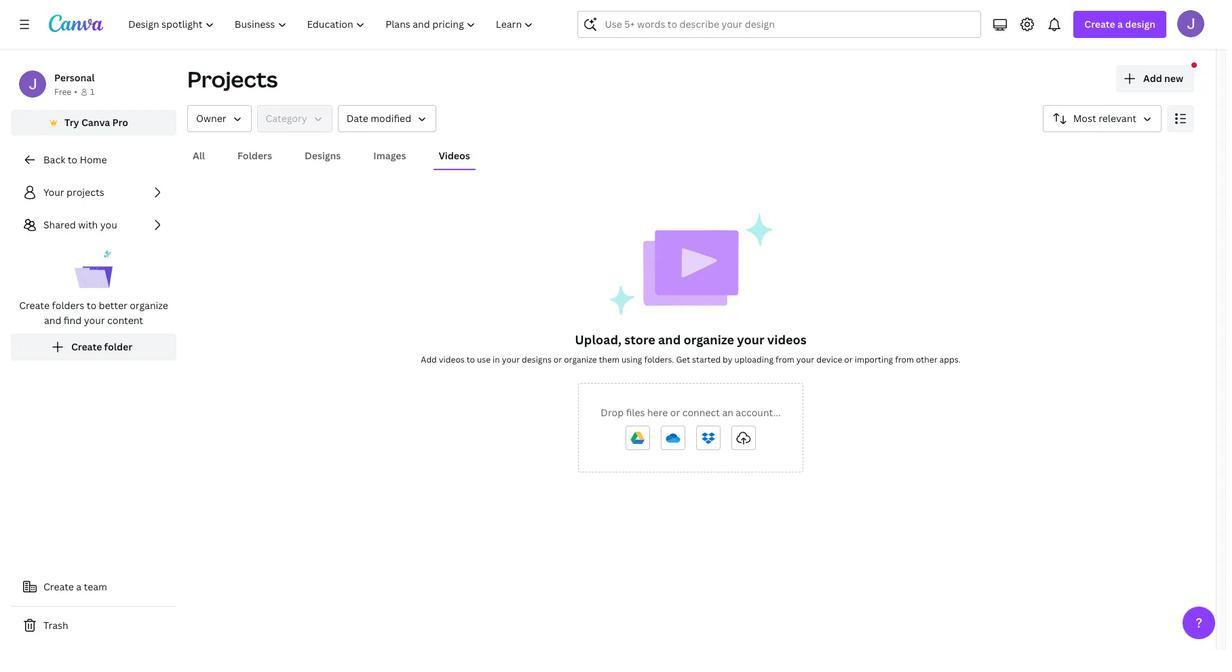 Task type: vqa. For each thing, say whether or not it's contained in the screenshot.
Images button
yes



Task type: locate. For each thing, give the bounding box(es) containing it.
from right uploading
[[776, 354, 795, 366]]

account...
[[736, 407, 781, 419]]

0 vertical spatial organize
[[130, 299, 168, 312]]

organize up started
[[684, 332, 734, 348]]

organize
[[130, 299, 168, 312], [684, 332, 734, 348], [564, 354, 597, 366]]

to
[[68, 153, 77, 166], [87, 299, 96, 312], [467, 354, 475, 366]]

folders
[[52, 299, 84, 312]]

better
[[99, 299, 127, 312]]

create a design button
[[1074, 11, 1167, 38]]

create folder button
[[11, 334, 176, 361]]

a
[[1118, 18, 1123, 31], [76, 581, 82, 594]]

create left team
[[43, 581, 74, 594]]

a inside button
[[76, 581, 82, 594]]

apps.
[[940, 354, 961, 366]]

home
[[80, 153, 107, 166]]

personal
[[54, 71, 95, 84]]

them
[[599, 354, 620, 366]]

Search search field
[[605, 12, 955, 37]]

your inside create folders to better organize and find your content
[[84, 314, 105, 327]]

uploading
[[735, 354, 774, 366]]

0 horizontal spatial add
[[421, 354, 437, 366]]

drop files here or connect an account...
[[601, 407, 781, 419]]

top level navigation element
[[119, 11, 545, 38]]

from left other
[[895, 354, 914, 366]]

•
[[74, 86, 77, 98]]

upload, store and organize your videos add videos to use in your designs or organize them using folders. get started by uploading from your device or importing from other apps.
[[421, 332, 961, 366]]

using
[[622, 354, 642, 366]]

projects
[[187, 64, 278, 94]]

create folder
[[71, 341, 132, 354]]

your right "find"
[[84, 314, 105, 327]]

folders
[[238, 149, 272, 162]]

or right designs
[[554, 354, 562, 366]]

use
[[477, 354, 491, 366]]

organize down upload,
[[564, 354, 597, 366]]

Sort by button
[[1043, 105, 1162, 132]]

to left use
[[467, 354, 475, 366]]

create a design
[[1085, 18, 1156, 31]]

to right back
[[68, 153, 77, 166]]

create left folders
[[19, 299, 50, 312]]

trash
[[43, 620, 68, 633]]

Category button
[[257, 105, 332, 132]]

started
[[692, 354, 721, 366]]

create down "find"
[[71, 341, 102, 354]]

videos button
[[433, 143, 476, 169]]

1 horizontal spatial from
[[895, 354, 914, 366]]

folder
[[104, 341, 132, 354]]

0 vertical spatial and
[[44, 314, 61, 327]]

an
[[722, 407, 734, 419]]

your right in
[[502, 354, 520, 366]]

you
[[100, 219, 117, 231]]

create for create folders to better organize and find your content
[[19, 299, 50, 312]]

try canva pro button
[[11, 110, 176, 136]]

owner
[[196, 112, 226, 125]]

folders button
[[232, 143, 278, 169]]

and up the folders.
[[658, 332, 681, 348]]

0 vertical spatial to
[[68, 153, 77, 166]]

1 vertical spatial and
[[658, 332, 681, 348]]

list
[[11, 179, 176, 361]]

1 vertical spatial to
[[87, 299, 96, 312]]

1 horizontal spatial to
[[87, 299, 96, 312]]

videos
[[439, 149, 470, 162]]

free
[[54, 86, 71, 98]]

2 vertical spatial to
[[467, 354, 475, 366]]

pro
[[112, 116, 128, 129]]

get
[[676, 354, 690, 366]]

2 horizontal spatial to
[[467, 354, 475, 366]]

create inside create folders to better organize and find your content
[[19, 299, 50, 312]]

1 vertical spatial a
[[76, 581, 82, 594]]

or right device
[[845, 354, 853, 366]]

1 horizontal spatial add
[[1144, 72, 1162, 85]]

organize up content at the left of the page
[[130, 299, 168, 312]]

with
[[78, 219, 98, 231]]

0 horizontal spatial a
[[76, 581, 82, 594]]

2 vertical spatial organize
[[564, 354, 597, 366]]

1 from from the left
[[776, 354, 795, 366]]

0 vertical spatial add
[[1144, 72, 1162, 85]]

add left use
[[421, 354, 437, 366]]

1 horizontal spatial and
[[658, 332, 681, 348]]

create for create a design
[[1085, 18, 1116, 31]]

1 vertical spatial add
[[421, 354, 437, 366]]

add left new
[[1144, 72, 1162, 85]]

0 vertical spatial videos
[[767, 332, 807, 348]]

a left team
[[76, 581, 82, 594]]

0 horizontal spatial and
[[44, 314, 61, 327]]

0 horizontal spatial organize
[[130, 299, 168, 312]]

add inside dropdown button
[[1144, 72, 1162, 85]]

videos left use
[[439, 354, 465, 366]]

designs
[[522, 354, 552, 366]]

and
[[44, 314, 61, 327], [658, 332, 681, 348]]

videos
[[767, 332, 807, 348], [439, 354, 465, 366]]

create left design on the top right of page
[[1085, 18, 1116, 31]]

2 horizontal spatial organize
[[684, 332, 734, 348]]

0 horizontal spatial to
[[68, 153, 77, 166]]

shared with you
[[43, 219, 117, 231]]

1 horizontal spatial organize
[[564, 354, 597, 366]]

modified
[[371, 112, 411, 125]]

create folders to better organize and find your content
[[19, 299, 168, 327]]

videos up uploading
[[767, 332, 807, 348]]

and inside create folders to better organize and find your content
[[44, 314, 61, 327]]

add
[[1144, 72, 1162, 85], [421, 354, 437, 366]]

and left "find"
[[44, 314, 61, 327]]

your projects link
[[11, 179, 176, 206]]

canva
[[81, 116, 110, 129]]

back to home link
[[11, 147, 176, 174]]

1 vertical spatial organize
[[684, 332, 734, 348]]

other
[[916, 354, 938, 366]]

1 horizontal spatial a
[[1118, 18, 1123, 31]]

None search field
[[578, 11, 982, 38]]

designs
[[305, 149, 341, 162]]

to inside upload, store and organize your videos add videos to use in your designs or organize them using folders. get started by uploading from your device or importing from other apps.
[[467, 354, 475, 366]]

your
[[43, 186, 64, 199]]

a inside dropdown button
[[1118, 18, 1123, 31]]

create inside dropdown button
[[1085, 18, 1116, 31]]

your
[[84, 314, 105, 327], [737, 332, 765, 348], [502, 354, 520, 366], [797, 354, 815, 366]]

1 horizontal spatial videos
[[767, 332, 807, 348]]

or
[[554, 354, 562, 366], [845, 354, 853, 366], [670, 407, 680, 419]]

all button
[[187, 143, 210, 169]]

most relevant
[[1074, 112, 1137, 125]]

1 horizontal spatial or
[[670, 407, 680, 419]]

images button
[[368, 143, 412, 169]]

0 horizontal spatial from
[[776, 354, 795, 366]]

or right here
[[670, 407, 680, 419]]

1
[[90, 86, 95, 98]]

0 horizontal spatial videos
[[439, 354, 465, 366]]

to left better
[[87, 299, 96, 312]]

back to home
[[43, 153, 107, 166]]

team
[[84, 581, 107, 594]]

a left design on the top right of page
[[1118, 18, 1123, 31]]

create
[[1085, 18, 1116, 31], [19, 299, 50, 312], [71, 341, 102, 354], [43, 581, 74, 594]]

try canva pro
[[65, 116, 128, 129]]

here
[[647, 407, 668, 419]]

from
[[776, 354, 795, 366], [895, 354, 914, 366]]

your left device
[[797, 354, 815, 366]]

files
[[626, 407, 645, 419]]

0 vertical spatial a
[[1118, 18, 1123, 31]]



Task type: describe. For each thing, give the bounding box(es) containing it.
connect
[[683, 407, 720, 419]]

drop
[[601, 407, 624, 419]]

jacob simon image
[[1178, 10, 1205, 37]]

Owner button
[[187, 105, 251, 132]]

design
[[1126, 18, 1156, 31]]

create for create a team
[[43, 581, 74, 594]]

in
[[493, 354, 500, 366]]

shared
[[43, 219, 76, 231]]

find
[[64, 314, 82, 327]]

new
[[1165, 72, 1184, 85]]

most
[[1074, 112, 1097, 125]]

category
[[266, 112, 307, 125]]

trash link
[[11, 613, 176, 640]]

folders.
[[644, 354, 674, 366]]

projects
[[67, 186, 104, 199]]

importing
[[855, 354, 893, 366]]

a for design
[[1118, 18, 1123, 31]]

list containing your projects
[[11, 179, 176, 361]]

try
[[65, 116, 79, 129]]

to inside create folders to better organize and find your content
[[87, 299, 96, 312]]

add new button
[[1117, 65, 1195, 92]]

create a team
[[43, 581, 107, 594]]

add inside upload, store and organize your videos add videos to use in your designs or organize them using folders. get started by uploading from your device or importing from other apps.
[[421, 354, 437, 366]]

designs button
[[299, 143, 346, 169]]

back
[[43, 153, 65, 166]]

your up uploading
[[737, 332, 765, 348]]

upload,
[[575, 332, 622, 348]]

and inside upload, store and organize your videos add videos to use in your designs or organize them using folders. get started by uploading from your device or importing from other apps.
[[658, 332, 681, 348]]

create for create folder
[[71, 341, 102, 354]]

device
[[817, 354, 843, 366]]

organize inside create folders to better organize and find your content
[[130, 299, 168, 312]]

relevant
[[1099, 112, 1137, 125]]

store
[[625, 332, 656, 348]]

images
[[374, 149, 406, 162]]

0 horizontal spatial or
[[554, 354, 562, 366]]

content
[[107, 314, 143, 327]]

2 horizontal spatial or
[[845, 354, 853, 366]]

free •
[[54, 86, 77, 98]]

Date modified button
[[338, 105, 437, 132]]

all
[[193, 149, 205, 162]]

shared with you link
[[11, 212, 176, 239]]

date
[[347, 112, 368, 125]]

your projects
[[43, 186, 104, 199]]

by
[[723, 354, 733, 366]]

2 from from the left
[[895, 354, 914, 366]]

add new
[[1144, 72, 1184, 85]]

1 vertical spatial videos
[[439, 354, 465, 366]]

date modified
[[347, 112, 411, 125]]

create a team button
[[11, 574, 176, 601]]

a for team
[[76, 581, 82, 594]]



